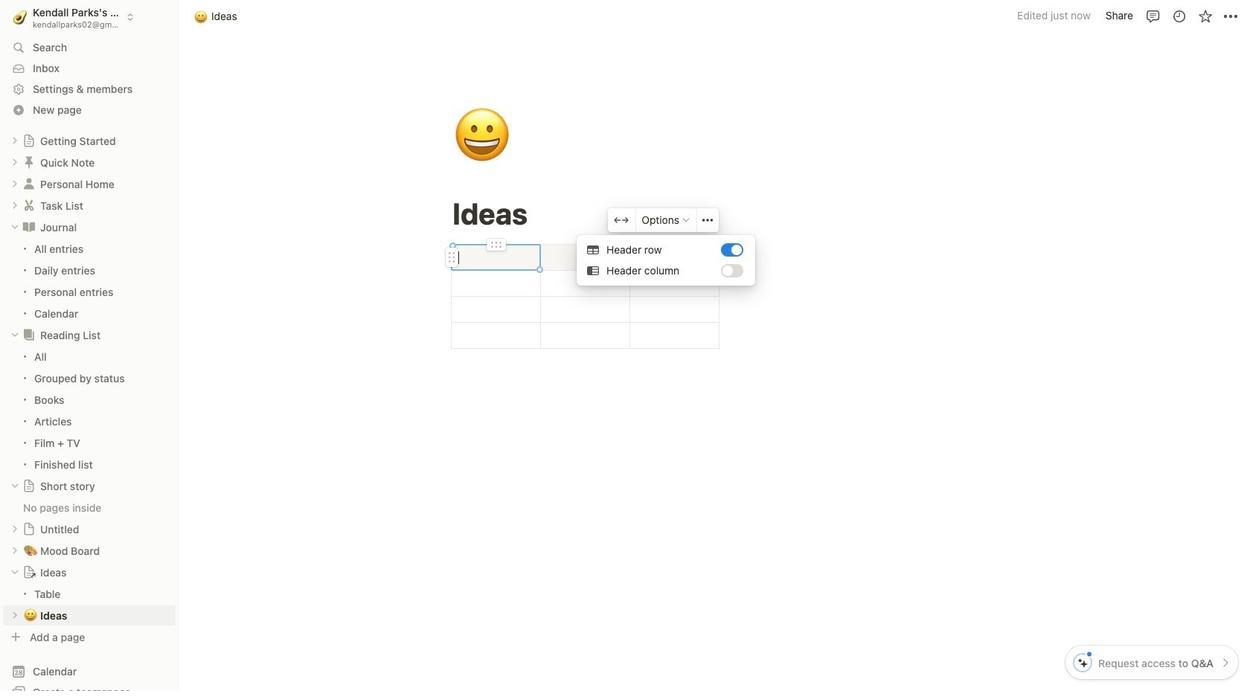 Task type: locate. For each thing, give the bounding box(es) containing it.
0 horizontal spatial 😀 image
[[194, 8, 208, 25]]

change page icon image
[[22, 220, 36, 235], [22, 328, 36, 343], [22, 479, 36, 493], [22, 566, 36, 579]]

group
[[0, 238, 179, 324], [0, 346, 179, 475]]

0 vertical spatial group
[[0, 238, 179, 324]]

🥑 image
[[13, 8, 27, 26]]

1 vertical spatial group
[[0, 346, 179, 475]]

1 vertical spatial 😀 image
[[453, 98, 511, 174]]

0 vertical spatial 😀 image
[[194, 8, 208, 25]]

😀 image
[[194, 8, 208, 25], [453, 98, 511, 174]]

updates image
[[1172, 9, 1187, 23]]

1 horizontal spatial 😀 image
[[453, 98, 511, 174]]



Task type: vqa. For each thing, say whether or not it's contained in the screenshot.
Close icon to the bottom
no



Task type: describe. For each thing, give the bounding box(es) containing it.
2 group from the top
[[0, 346, 179, 475]]

comments image
[[1146, 9, 1161, 23]]

1 group from the top
[[0, 238, 179, 324]]

favorite image
[[1198, 9, 1213, 23]]



